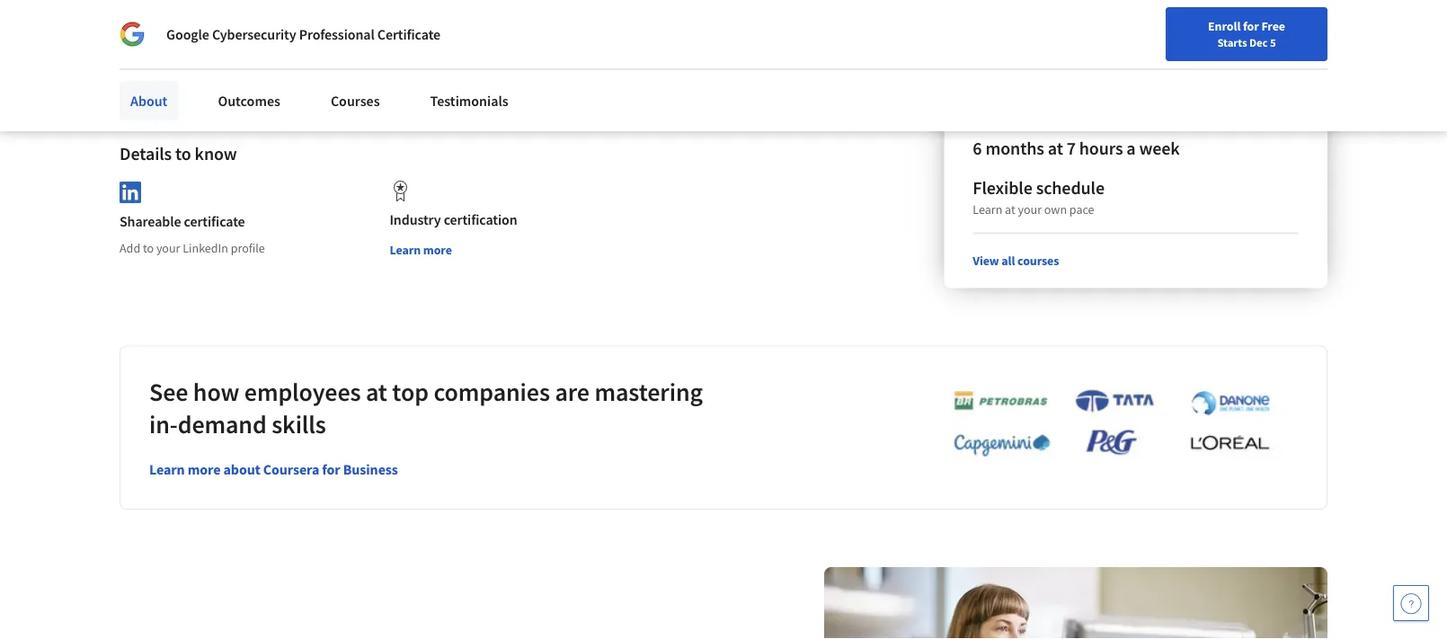 Task type: locate. For each thing, give the bounding box(es) containing it.
at inside flexible schedule learn at your own pace
[[1005, 201, 1016, 217]]

enroll for free starts dec 5
[[1209, 18, 1286, 49]]

0 horizontal spatial for
[[322, 460, 340, 478]]

2 vertical spatial learn
[[149, 460, 185, 478]]

learn down 'flexible'
[[973, 201, 1003, 217]]

courses
[[1018, 252, 1060, 268]]

courses link
[[320, 81, 391, 120]]

courses
[[331, 92, 380, 110]]

6
[[973, 137, 982, 159]]

1 vertical spatial for
[[322, 460, 340, 478]]

1 vertical spatial at
[[1005, 201, 1016, 217]]

mastering
[[595, 376, 703, 407]]

1 horizontal spatial learn
[[390, 241, 421, 258]]

at inside the see how employees at top companies are mastering in-demand skills
[[366, 376, 387, 407]]

for inside enroll for free starts dec 5
[[1244, 18, 1259, 34]]

your down 'shareable certificate'
[[156, 240, 180, 256]]

more for learn more about coursera for business
[[188, 460, 221, 478]]

week
[[1140, 137, 1180, 159]]

more left about
[[188, 460, 221, 478]]

more
[[423, 241, 452, 258], [188, 460, 221, 478]]

about
[[130, 92, 168, 110]]

learn
[[973, 201, 1003, 217], [390, 241, 421, 258], [149, 460, 185, 478]]

linkedin
[[183, 240, 228, 256]]

cybersecurity
[[212, 25, 296, 43]]

certificate
[[184, 212, 245, 230]]

1 horizontal spatial your
[[1018, 201, 1042, 217]]

2 horizontal spatial learn
[[973, 201, 1003, 217]]

0 horizontal spatial at
[[366, 376, 387, 407]]

certificate
[[377, 25, 441, 43]]

coursera image
[[22, 15, 136, 43]]

learn down industry
[[390, 241, 421, 258]]

0 vertical spatial at
[[1048, 137, 1064, 159]]

1 horizontal spatial at
[[1005, 201, 1016, 217]]

at left 7
[[1048, 137, 1064, 159]]

your
[[1018, 201, 1042, 217], [156, 240, 180, 256]]

0 vertical spatial your
[[1018, 201, 1042, 217]]

for
[[1244, 18, 1259, 34], [322, 460, 340, 478]]

1 horizontal spatial to
[[175, 142, 191, 165]]

1 vertical spatial learn
[[390, 241, 421, 258]]

1 horizontal spatial for
[[1244, 18, 1259, 34]]

learn more about coursera for business
[[149, 460, 398, 478]]

0 vertical spatial more
[[423, 241, 452, 258]]

1 horizontal spatial more
[[423, 241, 452, 258]]

your left own
[[1018, 201, 1042, 217]]

0 horizontal spatial more
[[188, 460, 221, 478]]

more down industry certification
[[423, 241, 452, 258]]

2 vertical spatial at
[[366, 376, 387, 407]]

7
[[1067, 137, 1076, 159]]

add to your linkedin profile
[[120, 240, 265, 256]]

to
[[175, 142, 191, 165], [143, 240, 154, 256]]

0 vertical spatial for
[[1244, 18, 1259, 34]]

at left the top
[[366, 376, 387, 407]]

own
[[1045, 201, 1067, 217]]

know
[[195, 142, 237, 165]]

at
[[1048, 137, 1064, 159], [1005, 201, 1016, 217], [366, 376, 387, 407]]

0 horizontal spatial to
[[143, 240, 154, 256]]

coursera
[[263, 460, 319, 478]]

about
[[223, 460, 261, 478]]

None search field
[[256, 11, 688, 47]]

security information and event management (siem) tools
[[271, 87, 570, 103]]

to left know
[[175, 142, 191, 165]]

for up dec
[[1244, 18, 1259, 34]]

pace
[[1070, 201, 1095, 217]]

enroll
[[1209, 18, 1241, 34]]

1 vertical spatial to
[[143, 240, 154, 256]]

for left the business
[[322, 460, 340, 478]]

professional
[[299, 25, 375, 43]]

1 vertical spatial more
[[188, 460, 221, 478]]

business
[[343, 460, 398, 478]]

0 vertical spatial learn
[[973, 201, 1003, 217]]

starts
[[1218, 35, 1248, 49]]

0 vertical spatial to
[[175, 142, 191, 165]]

0 horizontal spatial learn
[[149, 460, 185, 478]]

coursera enterprise logos image
[[927, 389, 1287, 467]]

1 vertical spatial your
[[156, 240, 180, 256]]

see
[[149, 376, 188, 407]]

programming
[[168, 87, 240, 103]]

free
[[1262, 18, 1286, 34]]

to right add
[[143, 240, 154, 256]]

learn inside button
[[390, 241, 421, 258]]

outcomes link
[[207, 81, 291, 120]]

shareable
[[120, 212, 181, 230]]

demand
[[178, 408, 267, 440]]

more inside button
[[423, 241, 452, 258]]

learn more button
[[390, 241, 452, 259]]

flexible schedule learn at your own pace
[[973, 176, 1105, 217]]

to for know
[[175, 142, 191, 165]]

help center image
[[1401, 593, 1423, 614]]

google cybersecurity professional certificate
[[166, 25, 441, 43]]

google image
[[120, 22, 145, 47]]

a
[[1127, 137, 1136, 159]]

6 months at 7 hours a week
[[973, 137, 1180, 159]]

at for see how employees at top companies are mastering in-demand skills
[[366, 376, 387, 407]]

certification
[[444, 211, 518, 229]]

see how employees at top companies are mastering in-demand skills
[[149, 376, 703, 440]]

learn down in- in the left of the page
[[149, 460, 185, 478]]

learn for learn more about coursera for business
[[149, 460, 185, 478]]

skills
[[272, 408, 326, 440]]

add
[[120, 240, 140, 256]]

at down 'flexible'
[[1005, 201, 1016, 217]]



Task type: describe. For each thing, give the bounding box(es) containing it.
show notifications image
[[1205, 22, 1227, 44]]

shareable certificate
[[120, 212, 245, 230]]

information
[[316, 87, 379, 103]]

outcomes
[[218, 92, 280, 110]]

python
[[128, 87, 166, 103]]

view all courses
[[973, 252, 1060, 268]]

security
[[271, 87, 314, 103]]

skills you'll gain
[[120, 45, 243, 67]]

industry certification
[[390, 211, 518, 229]]

gain
[[210, 45, 243, 67]]

at for flexible schedule learn at your own pace
[[1005, 201, 1016, 217]]

5
[[1270, 35, 1276, 49]]

details to know
[[120, 142, 237, 165]]

you'll
[[164, 45, 207, 67]]

2 horizontal spatial at
[[1048, 137, 1064, 159]]

management
[[437, 87, 505, 103]]

industry
[[390, 211, 441, 229]]

companies
[[434, 376, 550, 407]]

your inside flexible schedule learn at your own pace
[[1018, 201, 1042, 217]]

all
[[1002, 252, 1016, 268]]

profile
[[231, 240, 265, 256]]

hours
[[1080, 137, 1123, 159]]

view all courses link
[[973, 252, 1060, 268]]

testimonials link
[[420, 81, 520, 120]]

how
[[193, 376, 239, 407]]

google
[[166, 25, 209, 43]]

tools
[[544, 87, 570, 103]]

more for learn more
[[423, 241, 452, 258]]

learn more about coursera for business link
[[149, 460, 398, 478]]

employees
[[244, 376, 361, 407]]

and
[[382, 87, 402, 103]]

top
[[392, 376, 429, 407]]

learn for learn more
[[390, 241, 421, 258]]

to for your
[[143, 240, 154, 256]]

event
[[404, 87, 434, 103]]

details
[[120, 142, 172, 165]]

skills
[[120, 45, 160, 67]]

(siem)
[[508, 87, 541, 103]]

months
[[986, 137, 1045, 159]]

flexible
[[973, 176, 1033, 199]]

are
[[555, 376, 590, 407]]

view
[[973, 252, 1000, 268]]

learn inside flexible schedule learn at your own pace
[[973, 201, 1003, 217]]

0 horizontal spatial your
[[156, 240, 180, 256]]

python programming
[[128, 87, 240, 103]]

in-
[[149, 408, 178, 440]]

testimonials
[[430, 92, 509, 110]]

schedule
[[1036, 176, 1105, 199]]

about link
[[120, 81, 178, 120]]

learn more
[[390, 241, 452, 258]]

dec
[[1250, 35, 1268, 49]]



Task type: vqa. For each thing, say whether or not it's contained in the screenshot.
HEC Paris IMAGE
no



